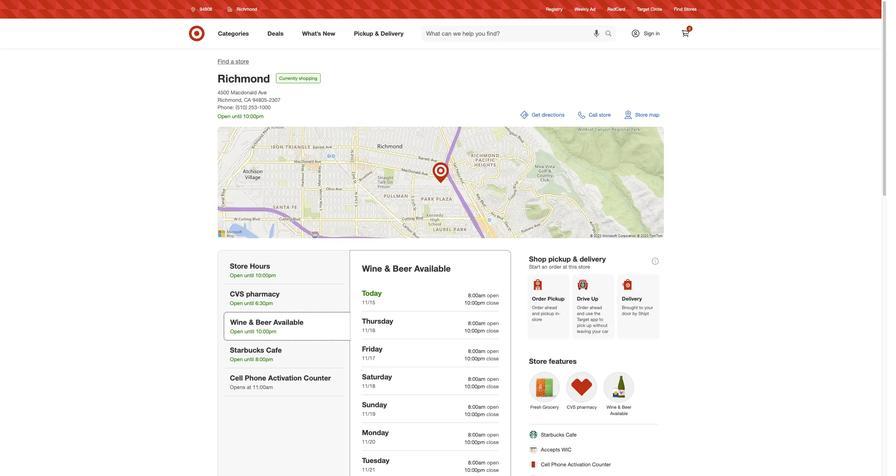 Task type: vqa. For each thing, say whether or not it's contained in the screenshot.


Task type: describe. For each thing, give the bounding box(es) containing it.
what's
[[302, 30, 321, 37]]

store map
[[635, 112, 659, 118]]

2 horizontal spatial beer
[[622, 405, 631, 410]]

pickup inside order pickup order ahead and pickup in- store
[[541, 311, 554, 317]]

richmond map image
[[218, 127, 664, 238]]

8:00am for today
[[468, 292, 486, 299]]

store hours open until 10:00pm
[[230, 262, 276, 279]]

8:00am open 10:00pm close for monday
[[464, 432, 499, 446]]

richmond inside richmond dropdown button
[[237, 6, 257, 12]]

map
[[649, 112, 659, 118]]

until inside 4500 macdonald ave richmond, ca 94805-2307 phone: (510) 253-1000 open until 10:00pm
[[232, 113, 242, 119]]

starbucks for starbucks cafe open until 8:00pm
[[230, 346, 264, 354]]

categories link
[[212, 25, 258, 42]]

categories
[[218, 30, 249, 37]]

& inside the wine & beer available link
[[618, 405, 621, 410]]

pharmacy for cvs pharmacy open until 6:30pm
[[246, 290, 280, 298]]

thursday
[[362, 317, 393, 325]]

delivery brought to your door by shipt
[[622, 296, 653, 317]]

starbucks cafe
[[541, 432, 577, 438]]

redcard link
[[607, 6, 625, 12]]

redcard
[[607, 6, 625, 12]]

hours
[[250, 262, 270, 270]]

to inside delivery brought to your door by shipt
[[639, 305, 643, 311]]

10:00pm inside the store hours open until 10:00pm
[[255, 272, 276, 279]]

10:00pm inside the wine & beer available open until 10:00pm
[[256, 328, 276, 335]]

store capabilities with hours, vertical tabs tab list
[[218, 250, 350, 476]]

get
[[532, 112, 540, 118]]

currently
[[279, 75, 298, 81]]

store features
[[529, 357, 577, 366]]

8:00am open 10:00pm close for friday
[[464, 348, 499, 362]]

monday
[[362, 428, 389, 437]]

friday 11/17
[[362, 345, 383, 362]]

friday
[[362, 345, 383, 353]]

sign
[[644, 30, 654, 36]]

richmond,
[[218, 97, 243, 103]]

8:00pm
[[255, 356, 273, 363]]

cafe for starbucks cafe
[[566, 432, 577, 438]]

activation for cell phone activation counter opens at 11:00am
[[268, 374, 302, 382]]

open for cvs pharmacy
[[230, 300, 243, 307]]

store for store hours open until 10:00pm
[[230, 262, 248, 270]]

and for order
[[532, 311, 540, 317]]

close for today
[[487, 300, 499, 306]]

8:00am for friday
[[468, 348, 486, 354]]

cell phone activation counter opens at 11:00am
[[230, 374, 331, 391]]

1 horizontal spatial available
[[414, 263, 451, 274]]

0 vertical spatial wine
[[362, 263, 382, 274]]

order
[[549, 264, 561, 270]]

0 horizontal spatial wine & beer available
[[362, 263, 451, 274]]

find a store
[[218, 58, 249, 65]]

94806
[[200, 6, 212, 12]]

grocery
[[543, 405, 559, 410]]

without
[[593, 323, 608, 328]]

shipt
[[639, 311, 649, 317]]

until for starbucks
[[244, 356, 254, 363]]

up
[[587, 323, 592, 328]]

deals
[[268, 30, 284, 37]]

accepts wic
[[541, 447, 571, 453]]

pick
[[577, 323, 585, 328]]

call
[[589, 112, 598, 118]]

open for store hours
[[230, 272, 243, 279]]

use
[[586, 311, 593, 317]]

cvs for cvs pharmacy open until 6:30pm
[[230, 290, 244, 298]]

store for store features
[[529, 357, 547, 366]]

until for cvs
[[244, 300, 254, 307]]

pickup inside shop pickup & delivery start an order at this store
[[548, 255, 571, 263]]

registry link
[[546, 6, 563, 12]]

& inside pickup & delivery link
[[375, 30, 379, 37]]

0 vertical spatial beer
[[393, 263, 412, 274]]

4500 macdonald ave richmond, ca 94805-2307 phone: (510) 253-1000 open until 10:00pm
[[218, 89, 281, 119]]

close for tuesday
[[487, 467, 499, 473]]

weekly ad link
[[574, 6, 596, 12]]

beer inside the wine & beer available open until 10:00pm
[[256, 318, 271, 327]]

store for store map
[[635, 112, 648, 118]]

what's new
[[302, 30, 335, 37]]

your inside drive up order ahead and use the target app to pick up without leaving your car
[[592, 329, 601, 334]]

cell phone activation counter
[[541, 462, 611, 468]]

11/20
[[362, 439, 375, 445]]

starbucks for starbucks cafe
[[541, 432, 564, 438]]

target circle
[[637, 6, 662, 12]]

2 vertical spatial available
[[610, 411, 628, 417]]

94805-
[[252, 97, 269, 103]]

get directions
[[532, 112, 565, 118]]

thursday 11/16
[[362, 317, 393, 334]]

leaving
[[577, 329, 591, 334]]

11:00am
[[253, 384, 273, 391]]

app
[[590, 317, 598, 323]]

wine & beer available open until 10:00pm
[[230, 318, 304, 335]]

find a store link
[[218, 58, 249, 65]]

saturday
[[362, 373, 392, 381]]

10:00pm for sunday
[[464, 411, 485, 418]]

& inside the wine & beer available open until 10:00pm
[[249, 318, 254, 327]]

in-
[[555, 311, 561, 317]]

6:30pm
[[255, 300, 273, 307]]

saturday 11/18
[[362, 373, 392, 389]]

phone for cell phone activation counter opens at 11:00am
[[245, 374, 266, 382]]

8:00am for saturday
[[468, 376, 486, 382]]

target inside target circle link
[[637, 6, 649, 12]]

store inside shop pickup & delivery start an order at this store
[[578, 264, 590, 270]]

weekly ad
[[574, 6, 596, 12]]

8:00am for tuesday
[[468, 460, 486, 466]]

phone:
[[218, 104, 234, 110]]

ad
[[590, 6, 596, 12]]

pickup inside order pickup order ahead and pickup in- store
[[548, 296, 565, 302]]

available inside the wine & beer available open until 10:00pm
[[273, 318, 304, 327]]

open for sunday
[[487, 404, 499, 410]]

2307
[[269, 97, 281, 103]]

an
[[542, 264, 547, 270]]

store inside button
[[599, 112, 611, 118]]

cell for cell phone activation counter opens at 11:00am
[[230, 374, 243, 382]]

target inside drive up order ahead and use the target app to pick up without leaving your car
[[577, 317, 589, 323]]

start
[[529, 264, 540, 270]]

11/16
[[362, 327, 375, 334]]

tuesday
[[362, 456, 389, 465]]

order for drive up
[[577, 305, 588, 311]]

2
[[689, 26, 691, 31]]

car
[[602, 329, 608, 334]]

deals link
[[261, 25, 293, 42]]

tuesday 11/21
[[362, 456, 389, 473]]

cvs for cvs pharmacy
[[567, 405, 576, 410]]

& inside shop pickup & delivery start an order at this store
[[573, 255, 578, 263]]

a
[[231, 58, 234, 65]]

10:00pm for friday
[[464, 356, 485, 362]]

pharmacy for cvs pharmacy
[[577, 405, 597, 410]]

close for sunday
[[487, 411, 499, 418]]

up
[[591, 296, 598, 302]]

8:00am open 10:00pm close for tuesday
[[464, 460, 499, 473]]

1 vertical spatial richmond
[[218, 72, 270, 85]]



Task type: locate. For each thing, give the bounding box(es) containing it.
richmond up categories link
[[237, 6, 257, 12]]

open inside starbucks cafe open until 8:00pm
[[230, 356, 243, 363]]

0 horizontal spatial cvs
[[230, 290, 244, 298]]

2 link
[[677, 25, 694, 42]]

1 vertical spatial delivery
[[622, 296, 642, 302]]

and inside drive up order ahead and use the target app to pick up without leaving your car
[[577, 311, 585, 317]]

sunday
[[362, 401, 387, 409]]

until inside the store hours open until 10:00pm
[[244, 272, 254, 279]]

open for tuesday
[[487, 460, 499, 466]]

pharmacy left the wine & beer available link
[[577, 405, 597, 410]]

pickup up the in-
[[548, 296, 565, 302]]

open down phone:
[[218, 113, 231, 119]]

1 horizontal spatial wine
[[362, 263, 382, 274]]

10:00pm inside 4500 macdonald ave richmond, ca 94805-2307 phone: (510) 253-1000 open until 10:00pm
[[243, 113, 264, 119]]

0 vertical spatial target
[[637, 6, 649, 12]]

open for friday
[[487, 348, 499, 354]]

1 ahead from the left
[[545, 305, 557, 311]]

store inside store map button
[[635, 112, 648, 118]]

find for find a store
[[218, 58, 229, 65]]

1 horizontal spatial target
[[637, 6, 649, 12]]

target left "circle"
[[637, 6, 649, 12]]

7 8:00am open 10:00pm close from the top
[[464, 460, 499, 473]]

1 horizontal spatial phone
[[551, 462, 566, 468]]

order inside drive up order ahead and use the target app to pick up without leaving your car
[[577, 305, 588, 311]]

phone inside "cell phone activation counter opens at 11:00am"
[[245, 374, 266, 382]]

search button
[[602, 25, 620, 43]]

0 horizontal spatial activation
[[268, 374, 302, 382]]

pickup left the in-
[[541, 311, 554, 317]]

richmond button
[[223, 3, 262, 16]]

wine down cvs pharmacy open until 6:30pm
[[230, 318, 247, 327]]

wine & beer available link
[[600, 369, 638, 419]]

4500
[[218, 89, 229, 96]]

2 close from the top
[[487, 328, 499, 334]]

open inside the wine & beer available open until 10:00pm
[[230, 328, 243, 335]]

2 vertical spatial wine
[[607, 405, 617, 410]]

3 8:00am from the top
[[468, 348, 486, 354]]

6 close from the top
[[487, 439, 499, 446]]

0 horizontal spatial available
[[273, 318, 304, 327]]

until inside starbucks cafe open until 8:00pm
[[244, 356, 254, 363]]

activation inside "cell phone activation counter opens at 11:00am"
[[268, 374, 302, 382]]

pharmacy
[[246, 290, 280, 298], [577, 405, 597, 410]]

wine up today
[[362, 263, 382, 274]]

cvs pharmacy
[[567, 405, 597, 410]]

and for drive
[[577, 311, 585, 317]]

1 vertical spatial target
[[577, 317, 589, 323]]

close for friday
[[487, 356, 499, 362]]

find left stores
[[674, 6, 683, 12]]

1 horizontal spatial starbucks
[[541, 432, 564, 438]]

close for thursday
[[487, 328, 499, 334]]

available
[[414, 263, 451, 274], [273, 318, 304, 327], [610, 411, 628, 417]]

to up without at the right of page
[[599, 317, 603, 323]]

shop pickup & delivery start an order at this store
[[529, 255, 606, 270]]

open up starbucks cafe open until 8:00pm
[[230, 328, 243, 335]]

2 horizontal spatial store
[[635, 112, 648, 118]]

cvs right grocery
[[567, 405, 576, 410]]

1 horizontal spatial store
[[529, 357, 547, 366]]

1 8:00am open 10:00pm close from the top
[[464, 292, 499, 306]]

cvs down the store hours open until 10:00pm
[[230, 290, 244, 298]]

1 open from the top
[[487, 292, 499, 299]]

10:00pm for monday
[[464, 439, 485, 446]]

6 8:00am from the top
[[468, 432, 486, 438]]

8:00am
[[468, 292, 486, 299], [468, 320, 486, 327], [468, 348, 486, 354], [468, 376, 486, 382], [468, 404, 486, 410], [468, 432, 486, 438], [468, 460, 486, 466]]

phone for cell phone activation counter
[[551, 462, 566, 468]]

counter for cell phone activation counter opens at 11:00am
[[304, 374, 331, 382]]

5 open from the top
[[487, 404, 499, 410]]

10:00pm for saturday
[[464, 383, 485, 390]]

0 horizontal spatial beer
[[256, 318, 271, 327]]

this
[[569, 264, 577, 270]]

0 vertical spatial phone
[[245, 374, 266, 382]]

0 vertical spatial counter
[[304, 374, 331, 382]]

wic
[[562, 447, 571, 453]]

ahead inside order pickup order ahead and pickup in- store
[[545, 305, 557, 311]]

order for order pickup
[[532, 305, 543, 311]]

starbucks
[[230, 346, 264, 354], [541, 432, 564, 438]]

activation up 11:00am
[[268, 374, 302, 382]]

What can we help you find? suggestions appear below search field
[[422, 25, 607, 42]]

8:00am open 10:00pm close for sunday
[[464, 404, 499, 418]]

fresh grocery
[[530, 405, 559, 410]]

open inside cvs pharmacy open until 6:30pm
[[230, 300, 243, 307]]

ca
[[244, 97, 251, 103]]

1 horizontal spatial pharmacy
[[577, 405, 597, 410]]

0 vertical spatial cvs
[[230, 290, 244, 298]]

10:00pm
[[243, 113, 264, 119], [255, 272, 276, 279], [464, 300, 485, 306], [464, 328, 485, 334], [256, 328, 276, 335], [464, 356, 485, 362], [464, 383, 485, 390], [464, 411, 485, 418], [464, 439, 485, 446], [464, 467, 485, 473]]

0 vertical spatial delivery
[[381, 30, 404, 37]]

2 and from the left
[[577, 311, 585, 317]]

1 vertical spatial cafe
[[566, 432, 577, 438]]

0 vertical spatial activation
[[268, 374, 302, 382]]

cafe
[[266, 346, 282, 354], [566, 432, 577, 438]]

door
[[622, 311, 631, 317]]

0 vertical spatial cell
[[230, 374, 243, 382]]

ahead for up
[[590, 305, 602, 311]]

weekly
[[574, 6, 589, 12]]

8:00am open 10:00pm close for thursday
[[464, 320, 499, 334]]

cvs inside cvs pharmacy link
[[567, 405, 576, 410]]

until up starbucks cafe open until 8:00pm
[[245, 328, 254, 335]]

call store button
[[574, 106, 615, 124]]

cell inside "cell phone activation counter opens at 11:00am"
[[230, 374, 243, 382]]

store left "features"
[[529, 357, 547, 366]]

until down hours at the left bottom
[[244, 272, 254, 279]]

order pickup order ahead and pickup in- store
[[532, 296, 565, 323]]

starbucks cafe open until 8:00pm
[[230, 346, 282, 363]]

close for monday
[[487, 439, 499, 446]]

1 vertical spatial your
[[592, 329, 601, 334]]

6 8:00am open 10:00pm close from the top
[[464, 432, 499, 446]]

0 vertical spatial your
[[644, 305, 653, 311]]

0 vertical spatial starbucks
[[230, 346, 264, 354]]

wine
[[362, 263, 382, 274], [230, 318, 247, 327], [607, 405, 617, 410]]

8:00am for monday
[[468, 432, 486, 438]]

sunday 11/19
[[362, 401, 387, 417]]

wine & beer available
[[362, 263, 451, 274], [607, 405, 631, 417]]

at right opens
[[247, 384, 251, 391]]

until left 8:00pm
[[244, 356, 254, 363]]

1 horizontal spatial ahead
[[590, 305, 602, 311]]

cell up opens
[[230, 374, 243, 382]]

2 open from the top
[[487, 320, 499, 327]]

your down without at the right of page
[[592, 329, 601, 334]]

2 ahead from the left
[[590, 305, 602, 311]]

2 vertical spatial beer
[[622, 405, 631, 410]]

0 vertical spatial richmond
[[237, 6, 257, 12]]

4 open from the top
[[487, 376, 499, 382]]

pickup up order
[[548, 255, 571, 263]]

your inside delivery brought to your door by shipt
[[644, 305, 653, 311]]

cafe for starbucks cafe open until 8:00pm
[[266, 346, 282, 354]]

delivery
[[381, 30, 404, 37], [622, 296, 642, 302]]

store left 'map'
[[635, 112, 648, 118]]

0 vertical spatial available
[[414, 263, 451, 274]]

1 horizontal spatial pickup
[[548, 296, 565, 302]]

1 8:00am from the top
[[468, 292, 486, 299]]

1 vertical spatial available
[[273, 318, 304, 327]]

ahead up the
[[590, 305, 602, 311]]

0 vertical spatial at
[[563, 264, 567, 270]]

store inside order pickup order ahead and pickup in- store
[[532, 317, 542, 323]]

1 close from the top
[[487, 300, 499, 306]]

0 horizontal spatial find
[[218, 58, 229, 65]]

pickup & delivery link
[[348, 25, 413, 42]]

1 vertical spatial wine & beer available
[[607, 405, 631, 417]]

8:00am open 10:00pm close
[[464, 292, 499, 306], [464, 320, 499, 334], [464, 348, 499, 362], [464, 376, 499, 390], [464, 404, 499, 418], [464, 432, 499, 446], [464, 460, 499, 473]]

0 horizontal spatial target
[[577, 317, 589, 323]]

counter inside "cell phone activation counter opens at 11:00am"
[[304, 374, 331, 382]]

to inside drive up order ahead and use the target app to pick up without leaving your car
[[599, 317, 603, 323]]

starbucks up 8:00pm
[[230, 346, 264, 354]]

11/21
[[362, 467, 375, 473]]

and left use
[[577, 311, 585, 317]]

at inside shop pickup & delivery start an order at this store
[[563, 264, 567, 270]]

0 horizontal spatial ahead
[[545, 305, 557, 311]]

1 horizontal spatial at
[[563, 264, 567, 270]]

to
[[639, 305, 643, 311], [599, 317, 603, 323]]

starbucks up accepts
[[541, 432, 564, 438]]

8:00am open 10:00pm close for today
[[464, 292, 499, 306]]

pickup
[[354, 30, 373, 37], [548, 296, 565, 302]]

1 vertical spatial phone
[[551, 462, 566, 468]]

1 horizontal spatial cell
[[541, 462, 550, 468]]

0 vertical spatial cafe
[[266, 346, 282, 354]]

today
[[362, 289, 382, 298]]

1 vertical spatial counter
[[592, 462, 611, 468]]

0 horizontal spatial pickup
[[354, 30, 373, 37]]

ahead for pickup
[[545, 305, 557, 311]]

beer
[[393, 263, 412, 274], [256, 318, 271, 327], [622, 405, 631, 410]]

0 horizontal spatial cell
[[230, 374, 243, 382]]

0 horizontal spatial starbucks
[[230, 346, 264, 354]]

0 horizontal spatial your
[[592, 329, 601, 334]]

target circle link
[[637, 6, 662, 12]]

open for thursday
[[487, 320, 499, 327]]

5 8:00am from the top
[[468, 404, 486, 410]]

cafe up 8:00pm
[[266, 346, 282, 354]]

cell down accepts
[[541, 462, 550, 468]]

1 vertical spatial cvs
[[567, 405, 576, 410]]

get directions link
[[515, 106, 569, 124]]

0 vertical spatial pharmacy
[[246, 290, 280, 298]]

close
[[487, 300, 499, 306], [487, 328, 499, 334], [487, 356, 499, 362], [487, 383, 499, 390], [487, 411, 499, 418], [487, 439, 499, 446], [487, 467, 499, 473]]

wine inside the wine & beer available open until 10:00pm
[[230, 318, 247, 327]]

1 vertical spatial cell
[[541, 462, 550, 468]]

open for saturday
[[487, 376, 499, 382]]

store map button
[[620, 106, 664, 124]]

0 horizontal spatial phone
[[245, 374, 266, 382]]

0 vertical spatial find
[[674, 6, 683, 12]]

11/15
[[362, 299, 375, 306]]

4 8:00am from the top
[[468, 376, 486, 382]]

by
[[633, 311, 637, 317]]

richmond
[[237, 6, 257, 12], [218, 72, 270, 85]]

and inside order pickup order ahead and pickup in- store
[[532, 311, 540, 317]]

1 horizontal spatial activation
[[568, 462, 591, 468]]

1 vertical spatial pickup
[[548, 296, 565, 302]]

11/17
[[362, 355, 375, 362]]

find left a
[[218, 58, 229, 65]]

close for saturday
[[487, 383, 499, 390]]

8:00am open 10:00pm close for saturday
[[464, 376, 499, 390]]

1 and from the left
[[532, 311, 540, 317]]

4 8:00am open 10:00pm close from the top
[[464, 376, 499, 390]]

3 8:00am open 10:00pm close from the top
[[464, 348, 499, 362]]

1 horizontal spatial cafe
[[566, 432, 577, 438]]

your up shipt
[[644, 305, 653, 311]]

and
[[532, 311, 540, 317], [577, 311, 585, 317]]

phone down accepts wic
[[551, 462, 566, 468]]

94806 button
[[186, 3, 220, 16]]

drive up order ahead and use the target app to pick up without leaving your car
[[577, 296, 608, 334]]

1 horizontal spatial your
[[644, 305, 653, 311]]

1 horizontal spatial cvs
[[567, 405, 576, 410]]

1 vertical spatial activation
[[568, 462, 591, 468]]

find
[[674, 6, 683, 12], [218, 58, 229, 65]]

currently shopping
[[279, 75, 317, 81]]

0 horizontal spatial delivery
[[381, 30, 404, 37]]

1 vertical spatial to
[[599, 317, 603, 323]]

pickup & delivery
[[354, 30, 404, 37]]

open for starbucks cafe
[[230, 356, 243, 363]]

1 vertical spatial wine
[[230, 318, 247, 327]]

11/18
[[362, 383, 375, 389]]

open for monday
[[487, 432, 499, 438]]

delivery
[[580, 255, 606, 263]]

1 horizontal spatial counter
[[592, 462, 611, 468]]

at left the 'this'
[[563, 264, 567, 270]]

1 vertical spatial at
[[247, 384, 251, 391]]

8:00am for sunday
[[468, 404, 486, 410]]

1 horizontal spatial and
[[577, 311, 585, 317]]

at inside "cell phone activation counter opens at 11:00am"
[[247, 384, 251, 391]]

call store
[[589, 112, 611, 118]]

1 horizontal spatial beer
[[393, 263, 412, 274]]

8:00am for thursday
[[468, 320, 486, 327]]

pickup right the new at left top
[[354, 30, 373, 37]]

0 horizontal spatial and
[[532, 311, 540, 317]]

delivery inside delivery brought to your door by shipt
[[622, 296, 642, 302]]

7 close from the top
[[487, 467, 499, 473]]

10:00pm for today
[[464, 300, 485, 306]]

7 open from the top
[[487, 460, 499, 466]]

2 horizontal spatial wine
[[607, 405, 617, 410]]

what's new link
[[296, 25, 345, 42]]

5 8:00am open 10:00pm close from the top
[[464, 404, 499, 418]]

cvs inside cvs pharmacy open until 6:30pm
[[230, 290, 244, 298]]

counter
[[304, 374, 331, 382], [592, 462, 611, 468]]

1 vertical spatial starbucks
[[541, 432, 564, 438]]

&
[[375, 30, 379, 37], [573, 255, 578, 263], [384, 263, 390, 274], [249, 318, 254, 327], [618, 405, 621, 410]]

open up cvs pharmacy open until 6:30pm
[[230, 272, 243, 279]]

opens
[[230, 384, 245, 391]]

cell for cell phone activation counter
[[541, 462, 550, 468]]

0 horizontal spatial at
[[247, 384, 251, 391]]

today 11/15
[[362, 289, 382, 306]]

activation for cell phone activation counter
[[568, 462, 591, 468]]

wine inside the wine & beer available link
[[607, 405, 617, 410]]

until inside cvs pharmacy open until 6:30pm
[[244, 300, 254, 307]]

0 vertical spatial pickup
[[354, 30, 373, 37]]

until for store
[[244, 272, 254, 279]]

1 vertical spatial find
[[218, 58, 229, 65]]

(510)
[[236, 104, 247, 110]]

0 vertical spatial to
[[639, 305, 643, 311]]

fresh grocery link
[[526, 369, 563, 412]]

3 close from the top
[[487, 356, 499, 362]]

find stores
[[674, 6, 697, 12]]

starbucks inside starbucks cafe open until 8:00pm
[[230, 346, 264, 354]]

in
[[656, 30, 660, 36]]

open inside 4500 macdonald ave richmond, ca 94805-2307 phone: (510) 253-1000 open until 10:00pm
[[218, 113, 231, 119]]

2 8:00am open 10:00pm close from the top
[[464, 320, 499, 334]]

phone up 11:00am
[[245, 374, 266, 382]]

1 vertical spatial pickup
[[541, 311, 554, 317]]

open inside the store hours open until 10:00pm
[[230, 272, 243, 279]]

pharmacy up 6:30pm
[[246, 290, 280, 298]]

cafe inside starbucks cafe open until 8:00pm
[[266, 346, 282, 354]]

open left 8:00pm
[[230, 356, 243, 363]]

1 horizontal spatial delivery
[[622, 296, 642, 302]]

0 vertical spatial store
[[635, 112, 648, 118]]

brought
[[622, 305, 638, 311]]

1 vertical spatial pharmacy
[[577, 405, 597, 410]]

activation down wic
[[568, 462, 591, 468]]

ahead inside drive up order ahead and use the target app to pick up without leaving your car
[[590, 305, 602, 311]]

the
[[594, 311, 601, 317]]

0 horizontal spatial pharmacy
[[246, 290, 280, 298]]

counter for cell phone activation counter
[[592, 462, 611, 468]]

3 open from the top
[[487, 348, 499, 354]]

sign in
[[644, 30, 660, 36]]

0 horizontal spatial to
[[599, 317, 603, 323]]

10:00pm for tuesday
[[464, 467, 485, 473]]

2 8:00am from the top
[[468, 320, 486, 327]]

0 horizontal spatial cafe
[[266, 346, 282, 354]]

1 horizontal spatial find
[[674, 6, 683, 12]]

0 horizontal spatial counter
[[304, 374, 331, 382]]

10:00pm for thursday
[[464, 328, 485, 334]]

until inside the wine & beer available open until 10:00pm
[[245, 328, 254, 335]]

store left hours at the left bottom
[[230, 262, 248, 270]]

7 8:00am from the top
[[468, 460, 486, 466]]

richmond up macdonald
[[218, 72, 270, 85]]

open left 6:30pm
[[230, 300, 243, 307]]

until left 6:30pm
[[244, 300, 254, 307]]

1 horizontal spatial to
[[639, 305, 643, 311]]

order
[[532, 296, 546, 302], [532, 305, 543, 311], [577, 305, 588, 311]]

6 open from the top
[[487, 432, 499, 438]]

2 vertical spatial store
[[529, 357, 547, 366]]

ahead up the in-
[[545, 305, 557, 311]]

1 vertical spatial store
[[230, 262, 248, 270]]

cvs pharmacy open until 6:30pm
[[230, 290, 280, 307]]

cafe up wic
[[566, 432, 577, 438]]

open for today
[[487, 292, 499, 299]]

find for find stores
[[674, 6, 683, 12]]

store inside the store hours open until 10:00pm
[[230, 262, 248, 270]]

0 horizontal spatial store
[[230, 262, 248, 270]]

stores
[[684, 6, 697, 12]]

wine right cvs pharmacy
[[607, 405, 617, 410]]

0 vertical spatial pickup
[[548, 255, 571, 263]]

5 close from the top
[[487, 411, 499, 418]]

2 horizontal spatial available
[[610, 411, 628, 417]]

and left the in-
[[532, 311, 540, 317]]

until down '(510)'
[[232, 113, 242, 119]]

1 horizontal spatial wine & beer available
[[607, 405, 631, 417]]

0 horizontal spatial wine
[[230, 318, 247, 327]]

0 vertical spatial wine & beer available
[[362, 263, 451, 274]]

target up pick
[[577, 317, 589, 323]]

4 close from the top
[[487, 383, 499, 390]]

features
[[549, 357, 577, 366]]

pharmacy inside cvs pharmacy open until 6:30pm
[[246, 290, 280, 298]]

to up shipt
[[639, 305, 643, 311]]

1 vertical spatial beer
[[256, 318, 271, 327]]



